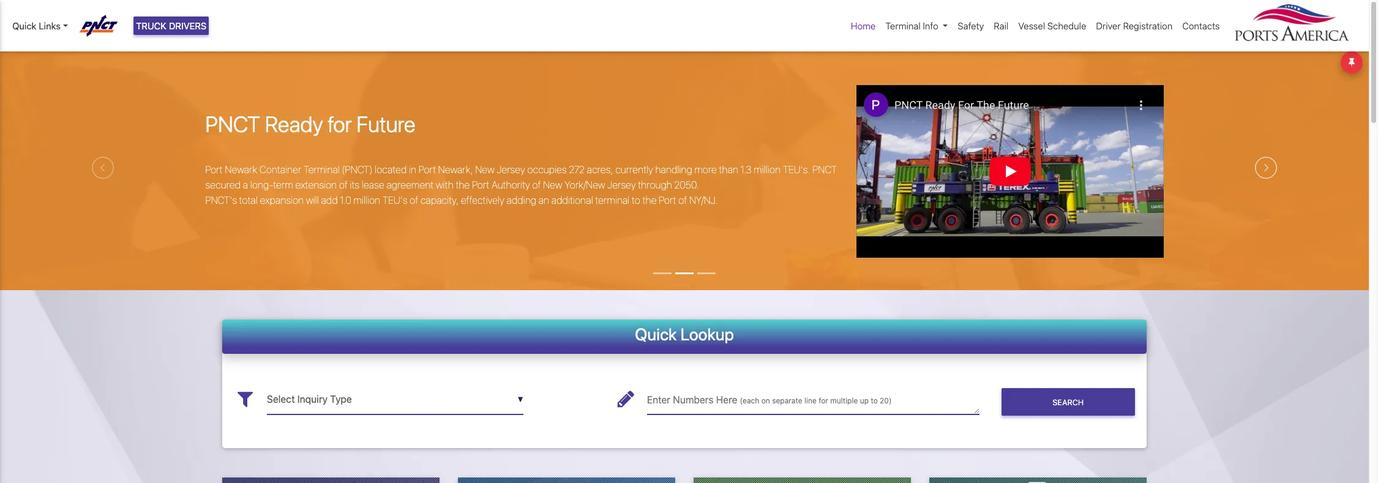 Task type: locate. For each thing, give the bounding box(es) containing it.
new right newark,
[[475, 164, 495, 175]]

0 horizontal spatial the
[[456, 179, 470, 190]]

the down newark,
[[456, 179, 470, 190]]

acres,
[[587, 164, 613, 175]]

numbers
[[673, 394, 714, 405]]

to right up
[[871, 396, 878, 405]]

here
[[716, 394, 738, 405]]

truck drivers link
[[134, 17, 209, 35]]

1 horizontal spatial the
[[643, 194, 657, 205]]

for
[[328, 111, 352, 137], [819, 396, 828, 405]]

pnct
[[205, 111, 260, 137], [813, 164, 837, 175]]

1 horizontal spatial quick
[[635, 324, 677, 344]]

of left its
[[339, 179, 348, 190]]

adding
[[507, 194, 536, 205]]

quick inside quick links link
[[12, 20, 36, 31]]

1 vertical spatial to
[[871, 396, 878, 405]]

port
[[205, 164, 223, 175], [419, 164, 436, 175], [472, 179, 489, 190], [659, 194, 676, 205]]

0 vertical spatial pnct
[[205, 111, 260, 137]]

terminal
[[886, 20, 921, 31], [304, 164, 340, 175]]

than
[[719, 164, 738, 175]]

currently
[[615, 164, 653, 175]]

term
[[273, 179, 293, 190]]

info
[[923, 20, 939, 31]]

vessel schedule link
[[1014, 14, 1091, 38]]

1 horizontal spatial pnct
[[813, 164, 837, 175]]

jersey up authority
[[497, 164, 525, 175]]

pnct ready for future
[[205, 111, 415, 137]]

to inside port newark container terminal (pnct) located in port newark, new jersey occupies 272 acres, currently handling more than 1.3 million teu's.                                 pnct secured a long-term extension of its lease agreement with the port authority of new york/new jersey through 2050. pnct's total expansion will add 1.0 million teu's of capacity,                                 effectively adding an additional terminal to the port of ny/nj.
[[632, 194, 640, 205]]

1 vertical spatial terminal
[[304, 164, 340, 175]]

terminal inside port newark container terminal (pnct) located in port newark, new jersey occupies 272 acres, currently handling more than 1.3 million teu's.                                 pnct secured a long-term extension of its lease agreement with the port authority of new york/new jersey through 2050. pnct's total expansion will add 1.0 million teu's of capacity,                                 effectively adding an additional terminal to the port of ny/nj.
[[304, 164, 340, 175]]

1 horizontal spatial million
[[754, 164, 781, 175]]

of
[[339, 179, 348, 190], [532, 179, 541, 190], [410, 194, 418, 205], [679, 194, 687, 205]]

drivers
[[169, 20, 207, 31]]

pnct up newark
[[205, 111, 260, 137]]

add
[[321, 194, 338, 205]]

future
[[357, 111, 415, 137]]

for right line
[[819, 396, 828, 405]]

terminal info link
[[881, 14, 953, 38]]

1 vertical spatial for
[[819, 396, 828, 405]]

port down through
[[659, 194, 676, 205]]

0 horizontal spatial pnct
[[205, 111, 260, 137]]

0 vertical spatial new
[[475, 164, 495, 175]]

0 vertical spatial to
[[632, 194, 640, 205]]

pnct's
[[205, 194, 237, 205]]

safety
[[958, 20, 984, 31]]

quick for quick links
[[12, 20, 36, 31]]

through
[[638, 179, 672, 190]]

occupies
[[527, 164, 567, 175]]

located
[[375, 164, 407, 175]]

pnct inside port newark container terminal (pnct) located in port newark, new jersey occupies 272 acres, currently handling more than 1.3 million teu's.                                 pnct secured a long-term extension of its lease agreement with the port authority of new york/new jersey through 2050. pnct's total expansion will add 1.0 million teu's of capacity,                                 effectively adding an additional terminal to the port of ny/nj.
[[813, 164, 837, 175]]

newark
[[225, 164, 257, 175]]

container
[[260, 164, 301, 175]]

0 vertical spatial quick
[[12, 20, 36, 31]]

new down occupies
[[543, 179, 562, 190]]

terminal info
[[886, 20, 939, 31]]

0 horizontal spatial million
[[354, 194, 380, 205]]

pnct right teu's.
[[813, 164, 837, 175]]

million right 1.3
[[754, 164, 781, 175]]

port up secured in the top left of the page
[[205, 164, 223, 175]]

0 vertical spatial terminal
[[886, 20, 921, 31]]

pnct ready for future image
[[0, 45, 1369, 359]]

terminal
[[595, 194, 630, 205]]

york/new
[[565, 179, 605, 190]]

additional
[[552, 194, 593, 205]]

driver
[[1096, 20, 1121, 31]]

quick left lookup
[[635, 324, 677, 344]]

0 vertical spatial for
[[328, 111, 352, 137]]

1 horizontal spatial to
[[871, 396, 878, 405]]

quick lookup
[[635, 324, 734, 344]]

1 vertical spatial the
[[643, 194, 657, 205]]

truck
[[136, 20, 166, 31]]

jersey up terminal
[[608, 179, 636, 190]]

contacts
[[1183, 20, 1220, 31]]

1 vertical spatial new
[[543, 179, 562, 190]]

enter numbers here (each on separate line for multiple up to 20)
[[647, 394, 892, 405]]

million
[[754, 164, 781, 175], [354, 194, 380, 205]]

quick links
[[12, 20, 61, 31]]

quick left links
[[12, 20, 36, 31]]

0 horizontal spatial quick
[[12, 20, 36, 31]]

quick
[[12, 20, 36, 31], [635, 324, 677, 344]]

(pnct)
[[342, 164, 373, 175]]

for inside enter numbers here (each on separate line for multiple up to 20)
[[819, 396, 828, 405]]

jersey
[[497, 164, 525, 175], [608, 179, 636, 190]]

1 horizontal spatial for
[[819, 396, 828, 405]]

lookup
[[681, 324, 734, 344]]

more
[[695, 164, 717, 175]]

0 horizontal spatial terminal
[[304, 164, 340, 175]]

1 vertical spatial quick
[[635, 324, 677, 344]]

1 vertical spatial jersey
[[608, 179, 636, 190]]

0 horizontal spatial to
[[632, 194, 640, 205]]

home link
[[846, 14, 881, 38]]

capacity,
[[421, 194, 459, 205]]

rail
[[994, 20, 1009, 31]]

to right terminal
[[632, 194, 640, 205]]

0 vertical spatial the
[[456, 179, 470, 190]]

handling
[[655, 164, 692, 175]]

terminal up extension
[[304, 164, 340, 175]]

quick links link
[[12, 19, 68, 33]]

None text field
[[267, 385, 523, 415], [647, 385, 980, 415], [267, 385, 523, 415], [647, 385, 980, 415]]

1.0
[[340, 194, 351, 205]]

0 vertical spatial jersey
[[497, 164, 525, 175]]

agreement
[[387, 179, 434, 190]]

effectively
[[461, 194, 504, 205]]

1 vertical spatial pnct
[[813, 164, 837, 175]]

for right ready at the top
[[328, 111, 352, 137]]

of down the 2050.
[[679, 194, 687, 205]]

million down lease
[[354, 194, 380, 205]]

a
[[243, 179, 248, 190]]

ny/nj.
[[689, 194, 718, 205]]

registration
[[1123, 20, 1173, 31]]

to
[[632, 194, 640, 205], [871, 396, 878, 405]]

the
[[456, 179, 470, 190], [643, 194, 657, 205]]

new
[[475, 164, 495, 175], [543, 179, 562, 190]]

the down through
[[643, 194, 657, 205]]

1 horizontal spatial terminal
[[886, 20, 921, 31]]

terminal left info
[[886, 20, 921, 31]]



Task type: describe. For each thing, give the bounding box(es) containing it.
schedule
[[1048, 20, 1087, 31]]

port right in
[[419, 164, 436, 175]]

expansion
[[260, 194, 304, 205]]

home
[[851, 20, 876, 31]]

0 horizontal spatial new
[[475, 164, 495, 175]]

line
[[805, 396, 817, 405]]

vessel schedule
[[1018, 20, 1087, 31]]

extension
[[295, 179, 337, 190]]

in
[[409, 164, 416, 175]]

truck drivers
[[136, 20, 207, 31]]

will
[[306, 194, 319, 205]]

separate
[[772, 396, 803, 405]]

multiple
[[830, 396, 858, 405]]

authority
[[492, 179, 530, 190]]

enter
[[647, 394, 671, 405]]

with
[[436, 179, 454, 190]]

▼
[[518, 395, 523, 404]]

20)
[[880, 396, 892, 405]]

driver registration link
[[1091, 14, 1178, 38]]

safety link
[[953, 14, 989, 38]]

0 vertical spatial million
[[754, 164, 781, 175]]

1.3
[[741, 164, 752, 175]]

272
[[569, 164, 585, 175]]

an
[[539, 194, 549, 205]]

2050.
[[674, 179, 699, 190]]

1 horizontal spatial new
[[543, 179, 562, 190]]

1 vertical spatial million
[[354, 194, 380, 205]]

of up an
[[532, 179, 541, 190]]

ready
[[265, 111, 323, 137]]

0 horizontal spatial for
[[328, 111, 352, 137]]

quick for quick lookup
[[635, 324, 677, 344]]

its
[[350, 179, 359, 190]]

(each
[[740, 396, 759, 405]]

links
[[39, 20, 61, 31]]

lease
[[362, 179, 384, 190]]

rail link
[[989, 14, 1014, 38]]

to inside enter numbers here (each on separate line for multiple up to 20)
[[871, 396, 878, 405]]

teu's
[[383, 194, 408, 205]]

driver registration
[[1096, 20, 1173, 31]]

on
[[762, 396, 770, 405]]

1 horizontal spatial jersey
[[608, 179, 636, 190]]

vessel
[[1018, 20, 1045, 31]]

up
[[860, 396, 869, 405]]

contacts link
[[1178, 14, 1225, 38]]

teu's.
[[783, 164, 810, 175]]

port up effectively
[[472, 179, 489, 190]]

newark,
[[438, 164, 473, 175]]

port newark container terminal (pnct) located in port newark, new jersey occupies 272 acres, currently handling more than 1.3 million teu's.                                 pnct secured a long-term extension of its lease agreement with the port authority of new york/new jersey through 2050. pnct's total expansion will add 1.0 million teu's of capacity,                                 effectively adding an additional terminal to the port of ny/nj.
[[205, 164, 837, 205]]

total
[[239, 194, 258, 205]]

long-
[[250, 179, 273, 190]]

of down agreement at the left of page
[[410, 194, 418, 205]]

secured
[[205, 179, 241, 190]]

0 horizontal spatial jersey
[[497, 164, 525, 175]]



Task type: vqa. For each thing, say whether or not it's contained in the screenshot.
the top Income
no



